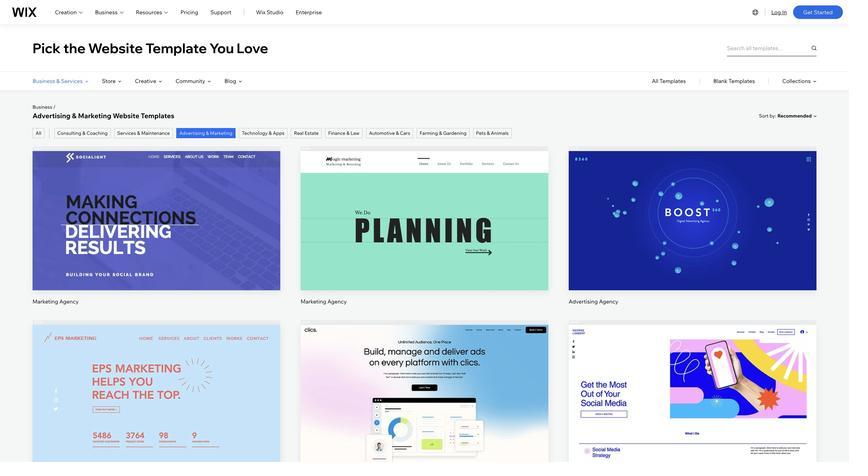 Task type: vqa. For each thing, say whether or not it's contained in the screenshot.
Owner to the top
no



Task type: describe. For each thing, give the bounding box(es) containing it.
get started
[[804, 9, 834, 15]]

love
[[237, 40, 268, 56]]

advertising & marketing website templates - social media consultant image
[[569, 325, 817, 463]]

blank templates
[[714, 78, 756, 84]]

& for technology & apps
[[269, 130, 272, 136]]

business for business & services
[[33, 78, 55, 84]]

cars
[[400, 130, 410, 136]]

support link
[[211, 8, 232, 16]]

automotive & cars link
[[366, 128, 414, 138]]

law
[[351, 130, 360, 136]]

apps
[[273, 130, 285, 136]]

templates for blank templates
[[729, 78, 756, 84]]

marketing agency group containing edit
[[33, 147, 281, 306]]

business button
[[95, 8, 124, 16]]

edit for advertising & marketing website templates - social media consultant image
[[688, 382, 698, 388]]

community
[[176, 78, 205, 84]]

& for advertising & marketing
[[206, 130, 209, 136]]

& for farming & gardening
[[439, 130, 442, 136]]

edit button for advertising & marketing website templates - social media consultant image
[[677, 377, 709, 393]]

coaching
[[87, 130, 108, 136]]

the
[[63, 40, 86, 56]]

business /
[[33, 104, 56, 110]]

all for all templates
[[652, 78, 659, 84]]

business for business popup button
[[95, 9, 118, 15]]

view button for 'advertising & marketing website templates - advertising agency' image
[[677, 226, 709, 242]]

consulting
[[57, 130, 81, 136]]

& for services & maintenance
[[137, 130, 140, 136]]

creation button
[[55, 8, 83, 16]]

pricing
[[181, 9, 198, 15]]

& for automotive & cars
[[396, 130, 399, 136]]

support
[[211, 9, 232, 15]]

finance & law
[[328, 130, 360, 136]]

pick the website template you love
[[33, 40, 268, 56]]

view for advertising & marketing website templates - social media consultant image
[[687, 405, 700, 411]]

creative
[[135, 78, 156, 84]]

enterprise
[[296, 9, 322, 15]]

by:
[[770, 113, 777, 119]]

all templates
[[652, 78, 686, 84]]

in
[[783, 9, 788, 15]]

marketing agency for marketing agency group containing view
[[301, 299, 347, 305]]

gardening
[[444, 130, 467, 136]]

real estate link
[[291, 128, 322, 138]]

wix
[[256, 9, 266, 15]]

& for pets & animals
[[487, 130, 490, 136]]

log in link
[[772, 8, 788, 16]]

pricing link
[[181, 8, 198, 16]]

blank templates link
[[714, 72, 756, 90]]

/
[[53, 104, 56, 110]]

blog
[[225, 78, 236, 84]]

get started link
[[794, 5, 844, 19]]

farming & gardening link
[[417, 128, 470, 138]]

& for finance & law
[[347, 130, 350, 136]]

edit button for 'advertising & marketing website templates - advertising agency' image
[[677, 203, 709, 219]]

farming
[[420, 130, 438, 136]]

real
[[294, 130, 304, 136]]

collections
[[783, 78, 811, 84]]

automotive & cars
[[369, 130, 410, 136]]

pick
[[33, 40, 61, 56]]

wix studio link
[[256, 8, 284, 16]]



Task type: locate. For each thing, give the bounding box(es) containing it.
0 horizontal spatial marketing agency group
[[33, 147, 281, 306]]

0 vertical spatial all
[[652, 78, 659, 84]]

0 vertical spatial business
[[95, 9, 118, 15]]

0 vertical spatial services
[[61, 78, 83, 84]]

estate
[[305, 130, 319, 136]]

2 horizontal spatial agency
[[600, 299, 619, 305]]

1 horizontal spatial marketing agency group
[[301, 147, 549, 306]]

view inside the advertising agency group
[[687, 231, 700, 237]]

1 agency from the left
[[59, 299, 79, 305]]

1 vertical spatial business
[[33, 78, 55, 84]]

1 vertical spatial advertising
[[179, 130, 205, 136]]

0 horizontal spatial templates
[[141, 112, 174, 120]]

advertising agency group
[[569, 147, 817, 306]]

technology
[[242, 130, 268, 136]]

1 horizontal spatial advertising
[[179, 130, 205, 136]]

real estate
[[294, 130, 319, 136]]

finance
[[328, 130, 346, 136]]

edit inside marketing agency group
[[151, 207, 162, 214]]

& for business & services
[[56, 78, 60, 84]]

advertising for advertising & marketing
[[179, 130, 205, 136]]

all inside all templates link
[[652, 78, 659, 84]]

2 agency from the left
[[328, 299, 347, 305]]

& for consulting & coaching
[[82, 130, 86, 136]]

advertising for advertising & marketing website templates
[[33, 112, 70, 120]]

all inside all link
[[36, 130, 41, 136]]

consulting & coaching link
[[54, 128, 111, 138]]

edit button inside the advertising agency group
[[677, 203, 709, 219]]

advertising
[[33, 112, 70, 120], [179, 130, 205, 136], [569, 299, 598, 305]]

edit for advertising & marketing website templates - ad tech startup "image"
[[420, 382, 430, 388]]

website up store
[[88, 40, 143, 56]]

0 horizontal spatial services
[[61, 78, 83, 84]]

advertising & marketing link
[[176, 128, 236, 138]]

all for all
[[36, 130, 41, 136]]

agency
[[59, 299, 79, 305], [328, 299, 347, 305], [600, 299, 619, 305]]

marketing agency for marketing agency group containing edit
[[33, 299, 79, 305]]

you
[[210, 40, 234, 56]]

view for 'advertising & marketing website templates - advertising agency' image
[[687, 231, 700, 237]]

1 vertical spatial all
[[36, 130, 41, 136]]

services inside categories by subject element
[[61, 78, 83, 84]]

studio
[[267, 9, 284, 15]]

categories by subject element
[[33, 72, 242, 90]]

pets & animals
[[476, 130, 509, 136]]

services left maintenance
[[117, 130, 136, 136]]

agency for marketing agency group containing edit
[[59, 299, 79, 305]]

all
[[652, 78, 659, 84], [36, 130, 41, 136]]

templates for all templates
[[660, 78, 686, 84]]

view button
[[140, 226, 173, 242], [409, 226, 441, 242], [677, 226, 709, 242], [409, 400, 441, 416], [677, 400, 709, 416]]

sort by:
[[760, 113, 777, 119]]

resources button
[[136, 8, 168, 16]]

2 vertical spatial business
[[33, 104, 52, 110]]

advertising & marketing website templates - advertising agency image
[[569, 151, 817, 291]]

maintenance
[[141, 130, 170, 136]]

all link
[[33, 128, 44, 138]]

log in
[[772, 9, 788, 15]]

2 horizontal spatial templates
[[729, 78, 756, 84]]

services & maintenance
[[117, 130, 170, 136]]

3 agency from the left
[[600, 299, 619, 305]]

technology & apps link
[[239, 128, 288, 138]]

business
[[95, 9, 118, 15], [33, 78, 55, 84], [33, 104, 52, 110]]

sort
[[760, 113, 769, 119]]

2 marketing agency from the left
[[301, 299, 347, 305]]

advertising & marketing website templates
[[33, 112, 174, 120]]

0 vertical spatial website
[[88, 40, 143, 56]]

business inside popup button
[[95, 9, 118, 15]]

pets & animals link
[[473, 128, 512, 138]]

all templates link
[[652, 72, 686, 90]]

2 marketing agency group from the left
[[301, 147, 549, 306]]

wix studio
[[256, 9, 284, 15]]

template
[[146, 40, 207, 56]]

agency for marketing agency group containing view
[[328, 299, 347, 305]]

automotive
[[369, 130, 395, 136]]

templates
[[660, 78, 686, 84], [729, 78, 756, 84], [141, 112, 174, 120]]

Search search field
[[728, 40, 817, 56]]

finance & law link
[[325, 128, 363, 138]]

& for advertising & marketing website templates
[[72, 112, 77, 120]]

view button inside the advertising agency group
[[677, 226, 709, 242]]

edit
[[151, 207, 162, 214], [688, 207, 698, 214], [151, 382, 162, 388], [420, 382, 430, 388], [688, 382, 698, 388]]

website up the services & maintenance
[[113, 112, 139, 120]]

1 horizontal spatial all
[[652, 78, 659, 84]]

1 marketing agency group from the left
[[33, 147, 281, 306]]

blank
[[714, 78, 728, 84]]

recommended
[[778, 113, 812, 119]]

enterprise link
[[296, 8, 322, 16]]

language selector, english selected image
[[752, 8, 760, 16]]

pets
[[476, 130, 486, 136]]

consulting & coaching
[[57, 130, 108, 136]]

1 horizontal spatial services
[[117, 130, 136, 136]]

1 horizontal spatial templates
[[660, 78, 686, 84]]

advertising & marketing website templates - marketing agency image
[[33, 151, 281, 291], [301, 151, 549, 291], [33, 325, 281, 463]]

resources
[[136, 9, 162, 15]]

services
[[61, 78, 83, 84], [117, 130, 136, 136]]

1 horizontal spatial agency
[[328, 299, 347, 305]]

edit button
[[140, 203, 173, 219], [677, 203, 709, 219], [140, 377, 173, 393], [409, 377, 441, 393], [677, 377, 709, 393]]

log
[[772, 9, 782, 15]]

categories. use the left and right arrow keys to navigate the menu element
[[0, 72, 850, 90]]

store
[[102, 78, 116, 84]]

business & services
[[33, 78, 83, 84]]

1 horizontal spatial marketing agency
[[301, 299, 347, 305]]

business link
[[33, 104, 52, 110]]

generic categories element
[[652, 72, 817, 90]]

advertising for advertising agency
[[569, 299, 598, 305]]

0 horizontal spatial agency
[[59, 299, 79, 305]]

1 vertical spatial services
[[117, 130, 136, 136]]

edit for 'advertising & marketing website templates - advertising agency' image
[[688, 207, 698, 214]]

view for advertising & marketing website templates - ad tech startup "image"
[[419, 405, 431, 411]]

started
[[814, 9, 834, 15]]

None search field
[[728, 40, 817, 56]]

marketing agency group containing view
[[301, 147, 549, 306]]

advertising inside group
[[569, 299, 598, 305]]

&
[[56, 78, 60, 84], [72, 112, 77, 120], [82, 130, 86, 136], [137, 130, 140, 136], [206, 130, 209, 136], [269, 130, 272, 136], [347, 130, 350, 136], [396, 130, 399, 136], [439, 130, 442, 136], [487, 130, 490, 136]]

view button for advertising & marketing website templates - ad tech startup "image"
[[409, 400, 441, 416]]

services down the the
[[61, 78, 83, 84]]

get
[[804, 9, 813, 15]]

0 horizontal spatial all
[[36, 130, 41, 136]]

marketing agency group
[[33, 147, 281, 306], [301, 147, 549, 306]]

1 marketing agency from the left
[[33, 299, 79, 305]]

business inside categories by subject element
[[33, 78, 55, 84]]

services & maintenance link
[[114, 128, 173, 138]]

view button for advertising & marketing website templates - social media consultant image
[[677, 400, 709, 416]]

edit inside the advertising agency group
[[688, 207, 698, 214]]

farming & gardening
[[420, 130, 467, 136]]

0 horizontal spatial advertising
[[33, 112, 70, 120]]

edit button for advertising & marketing website templates - ad tech startup "image"
[[409, 377, 441, 393]]

agency for the advertising agency group
[[600, 299, 619, 305]]

& inside 'link'
[[487, 130, 490, 136]]

creation
[[55, 9, 77, 15]]

1 vertical spatial website
[[113, 112, 139, 120]]

& inside categories by subject element
[[56, 78, 60, 84]]

animals
[[491, 130, 509, 136]]

0 vertical spatial advertising
[[33, 112, 70, 120]]

view
[[150, 231, 163, 237], [419, 231, 431, 237], [687, 231, 700, 237], [419, 405, 431, 411], [687, 405, 700, 411]]

0 horizontal spatial marketing agency
[[33, 299, 79, 305]]

advertising agency
[[569, 299, 619, 305]]

marketing agency
[[33, 299, 79, 305], [301, 299, 347, 305]]

advertising & marketing
[[179, 130, 233, 136]]

website
[[88, 40, 143, 56], [113, 112, 139, 120]]

technology & apps
[[242, 130, 285, 136]]

2 horizontal spatial advertising
[[569, 299, 598, 305]]

2 vertical spatial advertising
[[569, 299, 598, 305]]

advertising & marketing website templates - ad tech startup image
[[301, 325, 549, 463]]

marketing
[[78, 112, 111, 120], [210, 130, 233, 136], [33, 299, 58, 305], [301, 299, 327, 305]]



